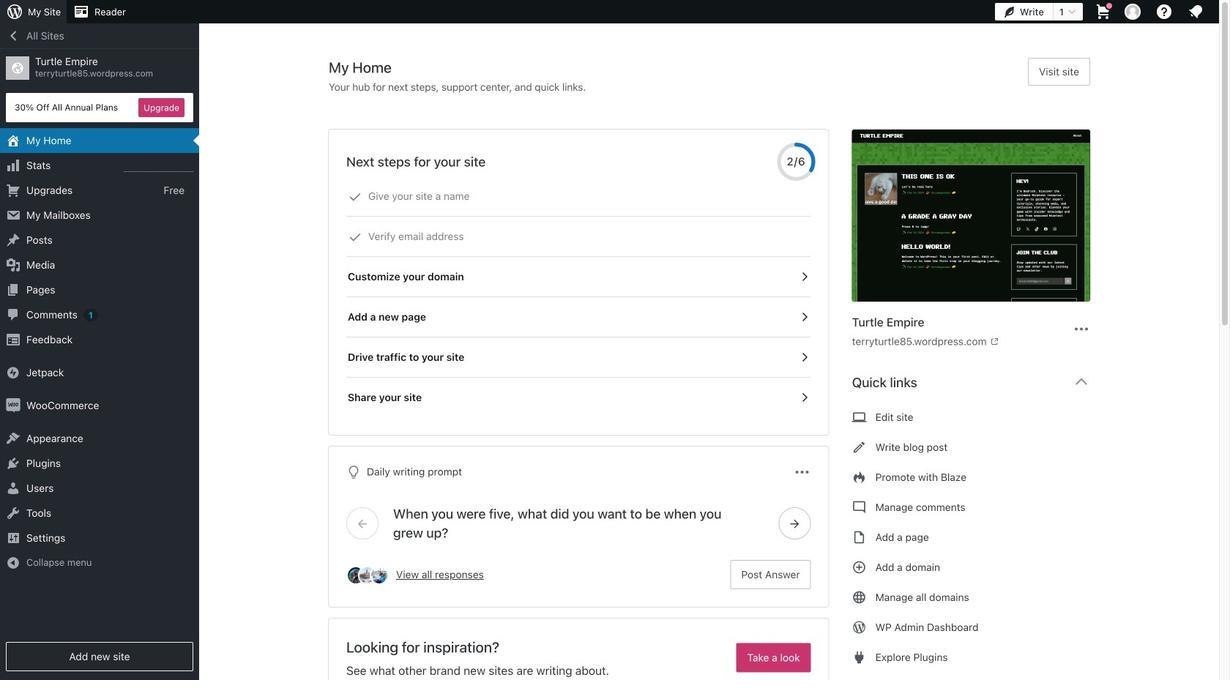 Task type: locate. For each thing, give the bounding box(es) containing it.
task enabled image
[[798, 270, 811, 284], [798, 311, 811, 324], [798, 391, 811, 404]]

2 img image from the top
[[6, 399, 21, 413]]

task complete image
[[349, 190, 362, 204]]

2 vertical spatial task enabled image
[[798, 391, 811, 404]]

task enabled image
[[798, 351, 811, 364]]

0 vertical spatial img image
[[6, 366, 21, 380]]

1 task enabled image from the top
[[798, 270, 811, 284]]

img image
[[6, 366, 21, 380], [6, 399, 21, 413]]

manage your notifications image
[[1188, 3, 1205, 21]]

laptop image
[[853, 409, 867, 426]]

progress bar
[[778, 143, 816, 181]]

mode_comment image
[[853, 499, 867, 516]]

main content
[[329, 58, 1103, 681]]

2 answered users image from the left
[[358, 566, 377, 585]]

0 vertical spatial task enabled image
[[798, 270, 811, 284]]

1 vertical spatial task enabled image
[[798, 311, 811, 324]]

answered users image
[[347, 566, 366, 585], [358, 566, 377, 585], [370, 566, 389, 585]]

1 vertical spatial img image
[[6, 399, 21, 413]]

3 task enabled image from the top
[[798, 391, 811, 404]]

toggle menu image
[[794, 464, 811, 481]]

1 img image from the top
[[6, 366, 21, 380]]

help image
[[1156, 3, 1174, 21]]

show next prompt image
[[789, 517, 802, 530]]

more options for site turtle empire image
[[1073, 321, 1091, 338]]

my shopping cart image
[[1095, 3, 1113, 21]]



Task type: describe. For each thing, give the bounding box(es) containing it.
insert_drive_file image
[[853, 529, 867, 547]]

highest hourly views 0 image
[[124, 163, 193, 172]]

launchpad checklist element
[[347, 177, 811, 418]]

my profile image
[[1125, 4, 1141, 20]]

3 answered users image from the left
[[370, 566, 389, 585]]

1 answered users image from the left
[[347, 566, 366, 585]]

edit image
[[853, 439, 867, 456]]

show previous prompt image
[[356, 517, 369, 530]]

2 task enabled image from the top
[[798, 311, 811, 324]]



Task type: vqa. For each thing, say whether or not it's contained in the screenshot.
Insert_Drive_File icon in the bottom of the page
yes



